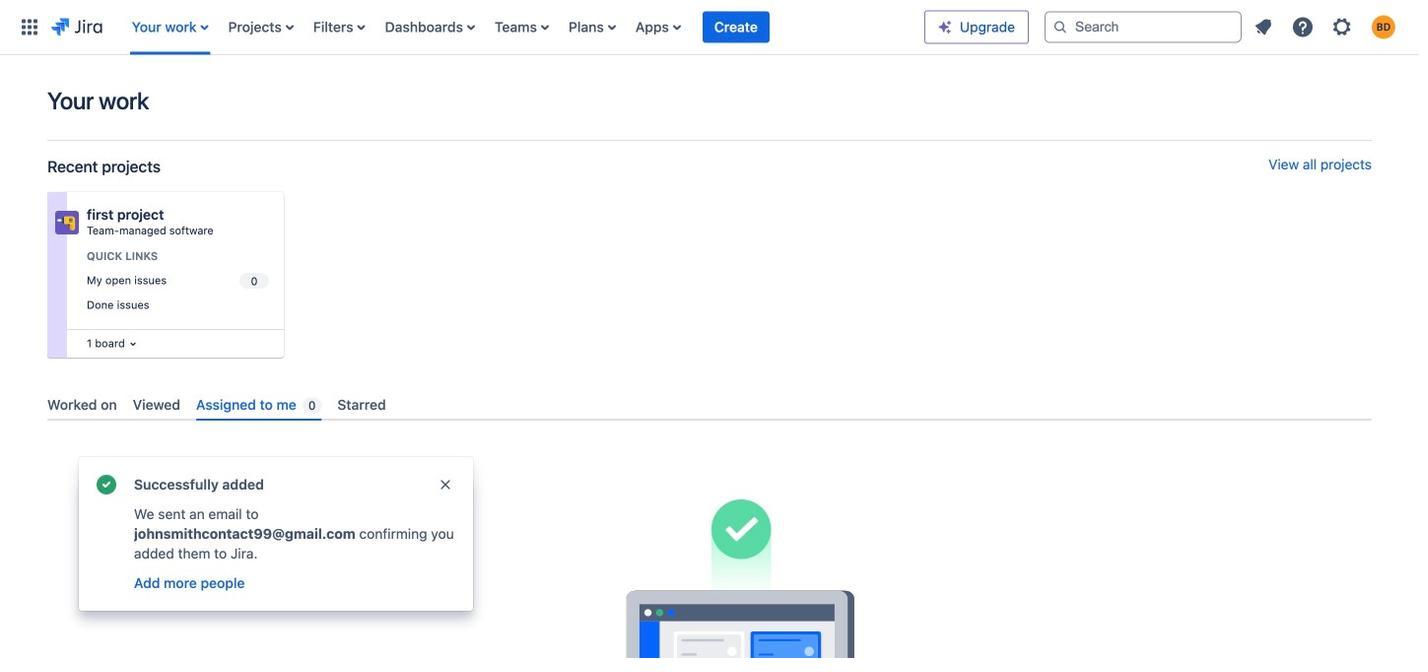 Task type: locate. For each thing, give the bounding box(es) containing it.
search image
[[1053, 19, 1069, 35]]

dismiss image
[[438, 477, 454, 493]]

success image
[[95, 473, 118, 497], [95, 495, 118, 519]]

banner
[[0, 0, 1420, 55]]

tab list
[[39, 389, 1372, 421]]

Search field
[[1045, 11, 1242, 43]]

jira image
[[51, 15, 102, 39], [51, 15, 102, 39]]

list
[[122, 0, 925, 55], [1246, 9, 1408, 45]]

list item
[[703, 0, 770, 55]]

None search field
[[1045, 11, 1242, 43]]

appswitcher icon image
[[18, 15, 41, 39]]



Task type: vqa. For each thing, say whether or not it's contained in the screenshot.
Minimize icon
no



Task type: describe. For each thing, give the bounding box(es) containing it.
settings image
[[1331, 15, 1355, 39]]

board image
[[125, 336, 141, 352]]

1 success image from the top
[[95, 473, 118, 497]]

1 horizontal spatial list
[[1246, 9, 1408, 45]]

help image
[[1291, 15, 1315, 39]]

notifications image
[[1252, 15, 1276, 39]]

2 success image from the top
[[95, 495, 118, 519]]

primary element
[[12, 0, 925, 55]]

your profile and settings image
[[1372, 15, 1396, 39]]

0 horizontal spatial list
[[122, 0, 925, 55]]



